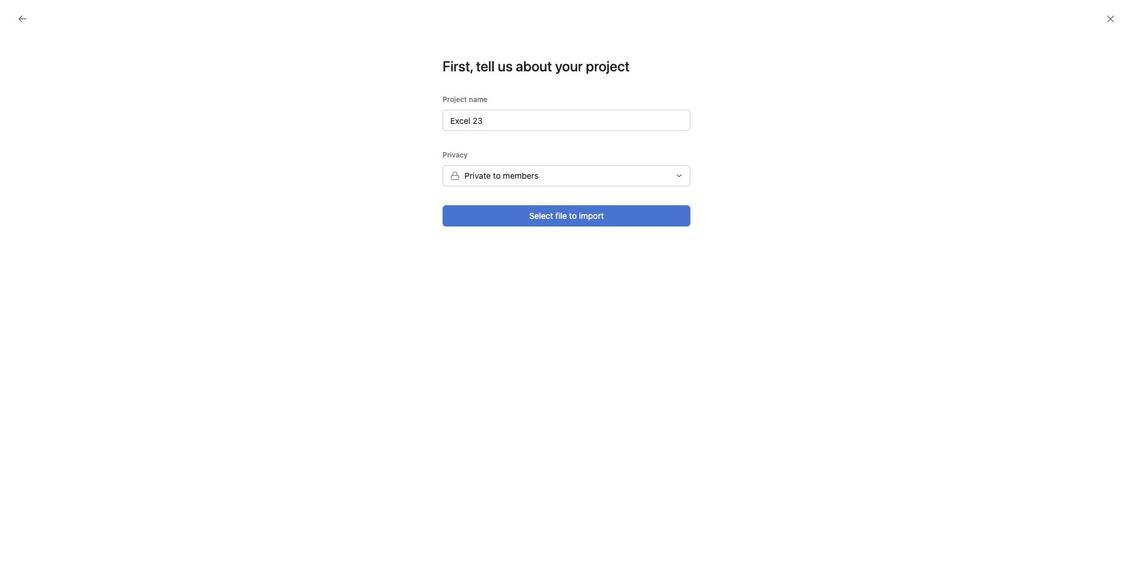 Task type: locate. For each thing, give the bounding box(es) containing it.
hide sidebar image
[[15, 9, 25, 19]]

list item
[[658, 489, 687, 518]]

None text field
[[443, 110, 691, 131]]

go back image
[[18, 14, 27, 24]]



Task type: describe. For each thing, give the bounding box(es) containing it.
close image
[[1107, 14, 1116, 24]]



Task type: vqa. For each thing, say whether or not it's contained in the screenshot.
Hide sidebar Image
yes



